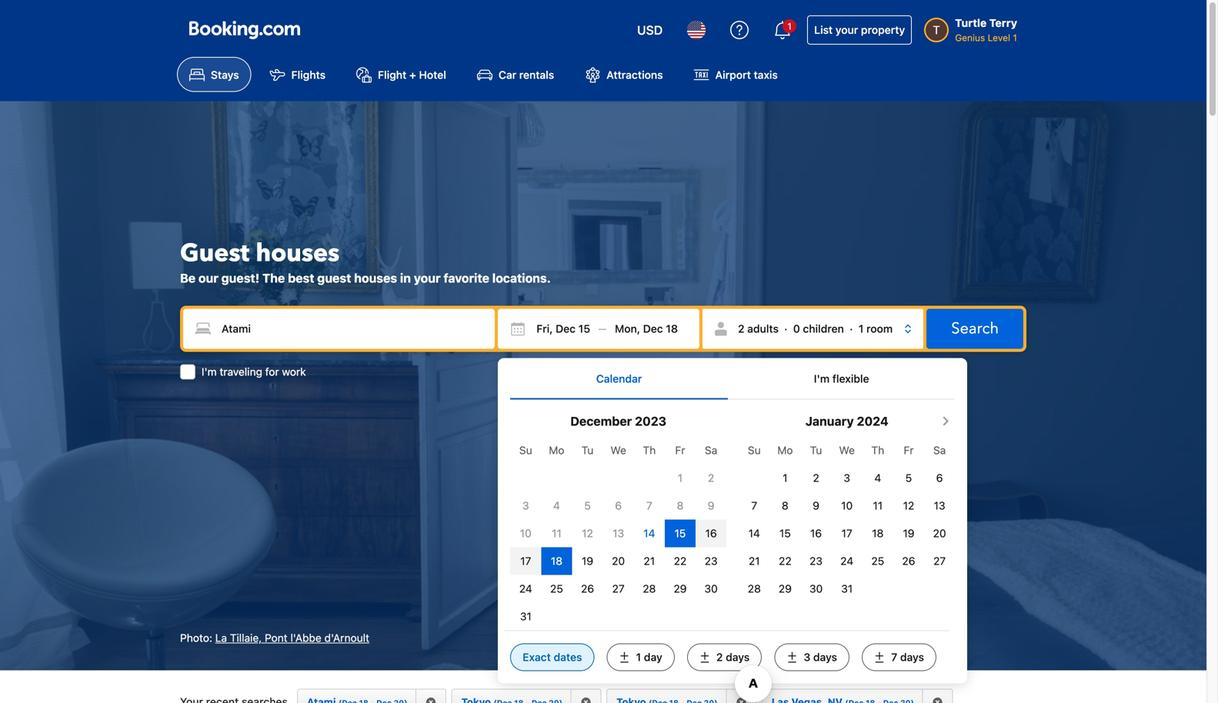 Task type: describe. For each thing, give the bounding box(es) containing it.
29 December 2023 checkbox
[[674, 583, 687, 596]]

search button
[[927, 309, 1024, 349]]

1 button
[[765, 12, 802, 49]]

17 for 17 january 2024 option at the bottom right of page
[[842, 527, 853, 540]]

31 January 2024 checkbox
[[842, 583, 853, 596]]

7 January 2024 checkbox
[[752, 500, 758, 512]]

1 horizontal spatial 3
[[804, 651, 811, 664]]

tillaie,
[[230, 632, 262, 645]]

15 for 15 checkbox
[[780, 527, 791, 540]]

3 January 2024 checkbox
[[844, 472, 851, 485]]

12 January 2024 checkbox
[[904, 500, 915, 512]]

usd button
[[628, 12, 672, 49]]

2 days
[[717, 651, 750, 664]]

3 for 3 checkbox
[[523, 500, 529, 512]]

i'm for i'm traveling for work
[[202, 366, 217, 378]]

0
[[794, 322, 801, 335]]

hotel
[[419, 68, 446, 81]]

28 for 28 january 2024 option
[[748, 583, 761, 596]]

flexible
[[833, 373, 870, 385]]

9 for 9 "option"
[[708, 500, 715, 512]]

7 December 2023 checkbox
[[647, 500, 653, 512]]

14 January 2024 checkbox
[[749, 527, 761, 540]]

guest
[[180, 237, 250, 270]]

booking.com online hotel reservations image
[[189, 21, 300, 39]]

th for 2024
[[872, 444, 885, 457]]

search
[[952, 318, 999, 339]]

2 January 2024 checkbox
[[813, 472, 820, 485]]

dec for 18
[[643, 322, 663, 335]]

dec for 15
[[556, 322, 576, 335]]

23 January 2024 checkbox
[[810, 555, 823, 568]]

mo for december
[[549, 444, 565, 457]]

10 December 2023 checkbox
[[520, 527, 532, 540]]

13 January 2024 checkbox
[[934, 500, 946, 512]]

19 for the 19 option
[[903, 527, 915, 540]]

12 December 2023 checkbox
[[582, 527, 594, 540]]

traveling
[[220, 366, 263, 378]]

sa for january 2024
[[934, 444, 946, 457]]

december
[[571, 414, 632, 429]]

pont
[[265, 632, 288, 645]]

0 vertical spatial your
[[836, 23, 859, 36]]

18 January 2024 checkbox
[[873, 527, 884, 540]]

24 December 2023 checkbox
[[520, 583, 533, 596]]

tab list containing calendar
[[511, 358, 956, 400]]

flights link
[[258, 57, 338, 92]]

6 for 6 checkbox
[[615, 500, 622, 512]]

locations.
[[493, 271, 551, 285]]

we for january
[[840, 444, 855, 457]]

29 for '29' checkbox
[[674, 583, 687, 596]]

27 January 2024 checkbox
[[934, 555, 946, 568]]

31 for 31 january 2024 option
[[842, 583, 853, 596]]

january
[[806, 414, 854, 429]]

th for 2023
[[643, 444, 656, 457]]

5 for 5 december 2023 'checkbox'
[[585, 500, 591, 512]]

1 · from the left
[[785, 322, 788, 335]]

children
[[803, 322, 845, 335]]

list
[[815, 23, 833, 36]]

we for december
[[611, 444, 627, 457]]

flight
[[378, 68, 407, 81]]

25 December 2023 checkbox
[[550, 583, 563, 596]]

usd
[[638, 23, 663, 37]]

calendar button
[[511, 358, 728, 399]]

29 January 2024 checkbox
[[779, 583, 792, 596]]

airport taxis
[[716, 68, 778, 81]]

11 January 2024 checkbox
[[873, 500, 883, 512]]

30 December 2023 checkbox
[[705, 583, 718, 596]]

19 December 2023 checkbox
[[582, 555, 594, 568]]

tu for january 2024
[[810, 444, 823, 457]]

favorite
[[444, 271, 490, 285]]

flight + hotel
[[378, 68, 446, 81]]

1 up 8 checkbox
[[783, 472, 788, 485]]

airport
[[716, 68, 751, 81]]

mo for january
[[778, 444, 793, 457]]

level
[[988, 32, 1011, 43]]

2024
[[857, 414, 889, 429]]

30 for the 30 checkbox
[[810, 583, 823, 596]]

i'm for i'm flexible
[[814, 373, 830, 385]]

exact dates
[[523, 651, 582, 664]]

21 for 21 december 2023 option
[[644, 555, 655, 568]]

1 horizontal spatial 18
[[666, 322, 678, 335]]

dates
[[554, 651, 582, 664]]

2 · from the left
[[850, 322, 853, 335]]

6 for the 6 option
[[937, 472, 944, 485]]

december 2023
[[571, 414, 667, 429]]

24 January 2024 checkbox
[[841, 555, 854, 568]]

svg image for fri,
[[511, 321, 526, 337]]

10 for 10 option
[[842, 500, 853, 512]]

in
[[400, 271, 411, 285]]

8 for 8 option
[[677, 500, 684, 512]]

la tillaie, pont l'abbe d'arnoult link
[[215, 632, 370, 645]]

atami
 - remove this item from your recent searches image
[[426, 698, 437, 704]]

january 2024
[[806, 414, 889, 429]]

fri,
[[537, 322, 553, 335]]

fr for january 2024
[[904, 444, 914, 457]]

january 2024 element for january
[[739, 437, 956, 603]]

0 horizontal spatial 15
[[579, 322, 591, 335]]

30 for 30 december 2023 option
[[705, 583, 718, 596]]

23 December 2023 checkbox
[[705, 555, 718, 568]]

20 January 2024 checkbox
[[934, 527, 947, 540]]

27 for 27 option
[[613, 583, 625, 596]]

26 December 2023 checkbox
[[581, 583, 594, 596]]

be
[[180, 271, 196, 285]]

i'm traveling for work
[[202, 366, 306, 378]]

13 December 2023 checkbox
[[613, 527, 625, 540]]

22 December 2023 checkbox
[[674, 555, 687, 568]]

22 for 22 december 2023 option
[[674, 555, 687, 568]]

3 days
[[804, 651, 838, 664]]

guest
[[317, 271, 351, 285]]

23 for 23 december 2023 checkbox
[[705, 555, 718, 568]]

2 adults · 0 children · 1 room
[[738, 322, 893, 335]]

exact
[[523, 651, 551, 664]]

days for 3 days
[[814, 651, 838, 664]]

genius
[[956, 32, 986, 43]]

room
[[867, 322, 893, 335]]

svg image for mon,
[[615, 321, 631, 337]]

day
[[644, 651, 663, 664]]

9 December 2023 checkbox
[[708, 500, 715, 512]]

23 for 23 checkbox
[[810, 555, 823, 568]]

turtle terry genius level 1
[[956, 17, 1018, 43]]

photo:
[[180, 632, 212, 645]]

d'arnoult
[[325, 632, 370, 645]]

flight + hotel link
[[344, 57, 459, 92]]

21 January 2024 checkbox
[[749, 555, 760, 568]]

+
[[410, 68, 416, 81]]

31 December 2023 checkbox
[[520, 611, 532, 623]]

31 for 31 december 2023 option
[[520, 611, 532, 623]]

3 December 2023 checkbox
[[523, 500, 529, 512]]

29 for 29 checkbox
[[779, 583, 792, 596]]

8 December 2023 checkbox
[[677, 500, 684, 512]]

sa for december 2023
[[705, 444, 718, 457]]

stays link
[[177, 57, 251, 92]]

attractions
[[607, 68, 663, 81]]

1 inside turtle terry genius level 1
[[1014, 32, 1018, 43]]

january 2024 element for december
[[511, 437, 727, 631]]

guest houses be our guest! the best guest houses in your favorite locations.
[[180, 237, 551, 285]]

terry
[[990, 17, 1018, 29]]



Task type: vqa. For each thing, say whether or not it's contained in the screenshot.
days for 7 days
yes



Task type: locate. For each thing, give the bounding box(es) containing it.
31 down the 24 january 2024 "option"
[[842, 583, 853, 596]]

1 horizontal spatial 17
[[842, 527, 853, 540]]

8 for 8 checkbox
[[782, 500, 789, 512]]

1 21 from the left
[[644, 555, 655, 568]]

1 horizontal spatial your
[[836, 23, 859, 36]]

17 December 2023 checkbox
[[521, 555, 532, 568]]

27 down 20 option on the bottom of page
[[934, 555, 946, 568]]

th down 2023
[[643, 444, 656, 457]]

sa up the 6 option
[[934, 444, 946, 457]]

4 up 11 december 2023 option
[[554, 500, 560, 512]]

work
[[282, 366, 306, 378]]

1 horizontal spatial 15
[[675, 527, 686, 540]]

your inside guest houses be our guest! the best guest houses in your favorite locations.
[[414, 271, 441, 285]]

14
[[644, 527, 656, 540], [749, 527, 761, 540]]

fr
[[676, 444, 686, 457], [904, 444, 914, 457]]

1 vertical spatial 25
[[550, 583, 563, 596]]

12 for 12 january 2024 checkbox
[[904, 500, 915, 512]]

14 up 21 december 2023 option
[[644, 527, 656, 540]]

28 down 21 december 2023 option
[[643, 583, 656, 596]]

30 down 23 checkbox
[[810, 583, 823, 596]]

0 vertical spatial 27
[[934, 555, 946, 568]]

best
[[288, 271, 315, 285]]

1 horizontal spatial 10
[[842, 500, 853, 512]]

29 down 22 december 2023 option
[[674, 583, 687, 596]]

1 mo from the left
[[549, 444, 565, 457]]

30
[[705, 583, 718, 596], [810, 583, 823, 596]]

18 right mon,
[[666, 322, 678, 335]]

1 horizontal spatial 11
[[873, 500, 883, 512]]

4 for 4 option
[[875, 472, 882, 485]]

8 down 1 option
[[782, 500, 789, 512]]

2 21 from the left
[[749, 555, 760, 568]]

1 horizontal spatial 23
[[810, 555, 823, 568]]

0 horizontal spatial 14
[[644, 527, 656, 540]]

16 for 16 december 2023 option
[[706, 527, 717, 540]]

0 vertical spatial 26
[[903, 555, 916, 568]]

28 December 2023 checkbox
[[643, 583, 656, 596]]

15 up the 22 january 2024 checkbox
[[780, 527, 791, 540]]

11 for 11 december 2023 option
[[552, 527, 562, 540]]

dec right mon,
[[643, 322, 663, 335]]

tu for december 2023
[[582, 444, 594, 457]]

25 for 25 january 2024 checkbox
[[872, 555, 885, 568]]

attractions link
[[573, 57, 676, 92]]

2 9 from the left
[[813, 500, 820, 512]]

1 horizontal spatial 9
[[813, 500, 820, 512]]

0 vertical spatial 17
[[842, 527, 853, 540]]

days
[[726, 651, 750, 664], [814, 651, 838, 664], [901, 651, 925, 664]]

2 up 9 "option"
[[708, 472, 715, 485]]

23
[[705, 555, 718, 568], [810, 555, 823, 568]]

tu down december
[[582, 444, 594, 457]]

1 vertical spatial 26
[[581, 583, 594, 596]]

1 up 8 option
[[678, 472, 683, 485]]

1 horizontal spatial days
[[814, 651, 838, 664]]

11 down 4 option
[[873, 500, 883, 512]]

1 vertical spatial 4
[[554, 500, 560, 512]]

svg image
[[511, 321, 526, 337], [615, 321, 631, 337]]

1 horizontal spatial su
[[748, 444, 761, 457]]

fri, dec 15
[[537, 322, 591, 335]]

tu up 2 checkbox
[[810, 444, 823, 457]]

1 28 from the left
[[643, 583, 656, 596]]

18 for 18 checkbox
[[873, 527, 884, 540]]

su up 3 checkbox
[[520, 444, 533, 457]]

11 December 2023 checkbox
[[552, 527, 562, 540]]

i'm left traveling
[[202, 366, 217, 378]]

24 up 31 december 2023 option
[[520, 583, 533, 596]]

1 14 from the left
[[644, 527, 656, 540]]

tokyo
 - remove this item from your recent searches image
[[581, 698, 592, 704], [736, 698, 747, 704]]

stays
[[211, 68, 239, 81]]

car
[[499, 68, 517, 81]]

3 for 3 january 2024 option at the right bottom of page
[[844, 472, 851, 485]]

guest!
[[221, 271, 260, 285]]

19
[[903, 527, 915, 540], [582, 555, 594, 568]]

0 vertical spatial 12
[[904, 500, 915, 512]]

mon, dec 18
[[615, 322, 678, 335]]

13 for 13 december 2023 checkbox
[[613, 527, 625, 540]]

1 horizontal spatial 24
[[841, 555, 854, 568]]

mon,
[[615, 322, 641, 335]]

19 up 26 january 2024 option in the bottom right of the page
[[903, 527, 915, 540]]

8 down 1 checkbox
[[677, 500, 684, 512]]

fr up 1 checkbox
[[676, 444, 686, 457]]

2 16 from the left
[[811, 527, 822, 540]]

photo: la tillaie, pont l'abbe d'arnoult
[[180, 632, 370, 645]]

1 vertical spatial 11
[[552, 527, 562, 540]]

2 we from the left
[[840, 444, 855, 457]]

2 su from the left
[[748, 444, 761, 457]]

17 up the 24 january 2024 "option"
[[842, 527, 853, 540]]

tu
[[582, 444, 594, 457], [810, 444, 823, 457]]

0 horizontal spatial 21
[[644, 555, 655, 568]]

7 for '7' option
[[647, 500, 653, 512]]

su
[[520, 444, 533, 457], [748, 444, 761, 457]]

2 january 2024 element from the left
[[739, 437, 956, 603]]

our
[[199, 271, 219, 285]]

1 16 from the left
[[706, 527, 717, 540]]

17 January 2024 checkbox
[[842, 527, 853, 540]]

su for january 2024
[[748, 444, 761, 457]]

2 horizontal spatial 7
[[892, 651, 898, 664]]

0 vertical spatial 31
[[842, 583, 853, 596]]

0 horizontal spatial 5
[[585, 500, 591, 512]]

25 down 18 december 2023 option
[[550, 583, 563, 596]]

16 January 2024 checkbox
[[811, 527, 822, 540]]

1 horizontal spatial 16
[[811, 527, 822, 540]]

20 for 20 option on the bottom of page
[[934, 527, 947, 540]]

15 right fri,
[[579, 322, 591, 335]]

16 down 9 "option"
[[706, 527, 717, 540]]

18 down 11 december 2023 option
[[551, 555, 563, 568]]

1 horizontal spatial january 2024 element
[[739, 437, 956, 603]]

12
[[904, 500, 915, 512], [582, 527, 594, 540]]

days for 7 days
[[901, 651, 925, 664]]

4 December 2023 checkbox
[[554, 500, 560, 512]]

16 down the 9 option
[[811, 527, 822, 540]]

0 horizontal spatial 18
[[551, 555, 563, 568]]

15 January 2024 checkbox
[[780, 527, 791, 540]]

20
[[934, 527, 947, 540], [612, 555, 625, 568]]

30 down 23 december 2023 checkbox
[[705, 583, 718, 596]]

5 up 12 january 2024 checkbox
[[906, 472, 913, 485]]

3 days from the left
[[901, 651, 925, 664]]

7
[[647, 500, 653, 512], [752, 500, 758, 512], [892, 651, 898, 664]]

1 horizontal spatial 22
[[779, 555, 792, 568]]

3 down the 30 checkbox
[[804, 651, 811, 664]]

9 for the 9 option
[[813, 500, 820, 512]]

property
[[862, 23, 906, 36]]

17 for 17 december 2023 "option"
[[521, 555, 532, 568]]

18 down 11 checkbox
[[873, 527, 884, 540]]

1 horizontal spatial ·
[[850, 322, 853, 335]]

th up 4 option
[[872, 444, 885, 457]]

2 horizontal spatial days
[[901, 651, 925, 664]]

su for december 2023
[[520, 444, 533, 457]]

houses
[[256, 237, 340, 270], [354, 271, 397, 285]]

2 14 from the left
[[749, 527, 761, 540]]

2 mo from the left
[[778, 444, 793, 457]]

5 January 2024 checkbox
[[906, 472, 913, 485]]

22 down 15 december 2023 option
[[674, 555, 687, 568]]

18 December 2023 checkbox
[[551, 555, 563, 568]]

5 up 12 checkbox
[[585, 500, 591, 512]]

0 horizontal spatial mo
[[549, 444, 565, 457]]

0 horizontal spatial houses
[[256, 237, 340, 270]]

1 9 from the left
[[708, 500, 715, 512]]

your right in
[[414, 271, 441, 285]]

0 vertical spatial 3
[[844, 472, 851, 485]]

0 vertical spatial houses
[[256, 237, 340, 270]]

20 for 20 checkbox
[[612, 555, 625, 568]]

28 for 28 option
[[643, 583, 656, 596]]

none search field containing search
[[180, 306, 1027, 684]]

2 horizontal spatial 3
[[844, 472, 851, 485]]

0 vertical spatial 5
[[906, 472, 913, 485]]

12 down 5 december 2023 'checkbox'
[[582, 527, 594, 540]]

1 vertical spatial 13
[[613, 527, 625, 540]]

0 horizontal spatial 17
[[521, 555, 532, 568]]

0 horizontal spatial sa
[[705, 444, 718, 457]]

20 December 2023 checkbox
[[612, 555, 625, 568]]

· left 0
[[785, 322, 788, 335]]

2 28 from the left
[[748, 583, 761, 596]]

1 right level
[[1014, 32, 1018, 43]]

th
[[643, 444, 656, 457], [872, 444, 885, 457]]

1 horizontal spatial 7
[[752, 500, 758, 512]]

list your property
[[815, 23, 906, 36]]

2 th from the left
[[872, 444, 885, 457]]

1 8 from the left
[[677, 500, 684, 512]]

11 up 18 december 2023 option
[[552, 527, 562, 540]]

mo up 1 option
[[778, 444, 793, 457]]

0 horizontal spatial 22
[[674, 555, 687, 568]]

1 left list
[[788, 21, 792, 32]]

13 down 6 checkbox
[[613, 527, 625, 540]]

15 up 22 december 2023 option
[[675, 527, 686, 540]]

dec right fri,
[[556, 322, 576, 335]]

15 for 15 december 2023 option
[[675, 527, 686, 540]]

3 up 10 december 2023 checkbox
[[523, 500, 529, 512]]

21 up 28 january 2024 option
[[749, 555, 760, 568]]

22 down 15 checkbox
[[779, 555, 792, 568]]

24 for 24 option
[[520, 583, 533, 596]]

car rentals
[[499, 68, 555, 81]]

1 23 from the left
[[705, 555, 718, 568]]

1 horizontal spatial 4
[[875, 472, 882, 485]]

rentals
[[520, 68, 555, 81]]

2 up the 9 option
[[813, 472, 820, 485]]

1 dec from the left
[[556, 322, 576, 335]]

i'm flexible
[[814, 373, 870, 385]]

27 December 2023 checkbox
[[613, 583, 625, 596]]

1 vertical spatial 10
[[520, 527, 532, 540]]

11 for 11 checkbox
[[873, 500, 883, 512]]

26 for 26 december 2023 option
[[581, 583, 594, 596]]

16 for 16 option
[[811, 527, 822, 540]]

tokyo
 - remove this item from your recent searches image down the dates
[[581, 698, 592, 704]]

21 for 21 option
[[749, 555, 760, 568]]

2 fr from the left
[[904, 444, 914, 457]]

15 December 2023 checkbox
[[675, 527, 686, 540]]

18 for 18 december 2023 option
[[551, 555, 563, 568]]

4 up 11 checkbox
[[875, 472, 882, 485]]

5
[[906, 472, 913, 485], [585, 500, 591, 512]]

1 tokyo
 - remove this item from your recent searches image from the left
[[581, 698, 592, 704]]

0 horizontal spatial 12
[[582, 527, 594, 540]]

i'm flexible button
[[728, 358, 956, 399]]

26 down the 19 option
[[903, 555, 916, 568]]

1 tu from the left
[[582, 444, 594, 457]]

tab list
[[511, 358, 956, 400]]

1 30 from the left
[[705, 583, 718, 596]]

12 for 12 checkbox
[[582, 527, 594, 540]]

0 vertical spatial 25
[[872, 555, 885, 568]]

10 for 10 december 2023 checkbox
[[520, 527, 532, 540]]

16 December 2023 checkbox
[[706, 527, 717, 540]]

14 down 7 option
[[749, 527, 761, 540]]

0 horizontal spatial i'm
[[202, 366, 217, 378]]

calendar
[[597, 373, 642, 385]]

1 January 2024 checkbox
[[783, 472, 788, 485]]

9
[[708, 500, 715, 512], [813, 500, 820, 512]]

1 vertical spatial 31
[[520, 611, 532, 623]]

taxis
[[754, 68, 778, 81]]

l'abbe
[[291, 632, 322, 645]]

9 up 16 december 2023 option
[[708, 500, 715, 512]]

i'm inside 'button'
[[814, 373, 830, 385]]

6 up 13 january 2024 checkbox on the right of page
[[937, 472, 944, 485]]

car rentals link
[[465, 57, 567, 92]]

1 horizontal spatial 8
[[782, 500, 789, 512]]

0 horizontal spatial 27
[[613, 583, 625, 596]]

0 horizontal spatial 6
[[615, 500, 622, 512]]

27
[[934, 555, 946, 568], [613, 583, 625, 596]]

25 January 2024 checkbox
[[872, 555, 885, 568]]

1
[[788, 21, 792, 32], [1014, 32, 1018, 43], [859, 322, 864, 335], [678, 472, 683, 485], [783, 472, 788, 485], [636, 651, 642, 664]]

31
[[842, 583, 853, 596], [520, 611, 532, 623]]

7 for 7 option
[[752, 500, 758, 512]]

1 days from the left
[[726, 651, 750, 664]]

0 horizontal spatial 9
[[708, 500, 715, 512]]

mo
[[549, 444, 565, 457], [778, 444, 793, 457]]

2 tokyo
 - remove this item from your recent searches image from the left
[[736, 698, 747, 704]]

1 vertical spatial your
[[414, 271, 441, 285]]

13 for 13 january 2024 checkbox on the right of page
[[934, 500, 946, 512]]

0 horizontal spatial 3
[[523, 500, 529, 512]]

for
[[265, 366, 279, 378]]

sa up the 2 'option'
[[705, 444, 718, 457]]

1 horizontal spatial houses
[[354, 271, 397, 285]]

2 dec from the left
[[643, 322, 663, 335]]

24
[[841, 555, 854, 568], [520, 583, 533, 596]]

1 inside button
[[788, 21, 792, 32]]

turtle
[[956, 17, 987, 29]]

1 left the day
[[636, 651, 642, 664]]

0 horizontal spatial svg image
[[511, 321, 526, 337]]

4 for 4 december 2023 option at the left bottom
[[554, 500, 560, 512]]

1 horizontal spatial fr
[[904, 444, 914, 457]]

sa
[[705, 444, 718, 457], [934, 444, 946, 457]]

2 December 2023 checkbox
[[708, 472, 715, 485]]

5 for 5 option at bottom
[[906, 472, 913, 485]]

6 December 2023 checkbox
[[615, 500, 622, 512]]

1 horizontal spatial 21
[[749, 555, 760, 568]]

1 horizontal spatial 5
[[906, 472, 913, 485]]

0 vertical spatial 20
[[934, 527, 947, 540]]

1 vertical spatial 3
[[523, 500, 529, 512]]

28 January 2024 checkbox
[[748, 583, 761, 596]]

· right children
[[850, 322, 853, 335]]

2 23 from the left
[[810, 555, 823, 568]]

0 horizontal spatial 24
[[520, 583, 533, 596]]

3 up 10 option
[[844, 472, 851, 485]]

1 22 from the left
[[674, 555, 687, 568]]

14 December 2023 checkbox
[[644, 527, 656, 540]]

8 January 2024 checkbox
[[782, 500, 789, 512]]

your right list
[[836, 23, 859, 36]]

0 horizontal spatial 4
[[554, 500, 560, 512]]

0 horizontal spatial 16
[[706, 527, 717, 540]]

16
[[706, 527, 717, 540], [811, 527, 822, 540]]

0 horizontal spatial your
[[414, 271, 441, 285]]

1 left "room"
[[859, 322, 864, 335]]

26 January 2024 checkbox
[[903, 555, 916, 568]]

1 horizontal spatial 19
[[903, 527, 915, 540]]

27 for 27 option
[[934, 555, 946, 568]]

houses up best
[[256, 237, 340, 270]]

1 horizontal spatial tokyo
 - remove this item from your recent searches image
[[736, 698, 747, 704]]

13
[[934, 500, 946, 512], [613, 527, 625, 540]]

1 horizontal spatial 30
[[810, 583, 823, 596]]

su up 7 option
[[748, 444, 761, 457]]

4 January 2024 checkbox
[[875, 472, 882, 485]]

la
[[215, 632, 227, 645]]

1 horizontal spatial 29
[[779, 583, 792, 596]]

1 svg image from the left
[[511, 321, 526, 337]]

0 horizontal spatial 25
[[550, 583, 563, 596]]

19 January 2024 checkbox
[[903, 527, 915, 540]]

0 vertical spatial 10
[[842, 500, 853, 512]]

10 January 2024 checkbox
[[842, 500, 853, 512]]

26 for 26 january 2024 option in the bottom right of the page
[[903, 555, 916, 568]]

1 vertical spatial 12
[[582, 527, 594, 540]]

1 29 from the left
[[674, 583, 687, 596]]

5 December 2023 checkbox
[[585, 500, 591, 512]]

10 up 17 january 2024 option at the bottom right of page
[[842, 500, 853, 512]]

1 vertical spatial 19
[[582, 555, 594, 568]]

1 horizontal spatial 27
[[934, 555, 946, 568]]

0 horizontal spatial 10
[[520, 527, 532, 540]]

6 January 2024 checkbox
[[937, 472, 944, 485]]

31 down 24 option
[[520, 611, 532, 623]]

we
[[611, 444, 627, 457], [840, 444, 855, 457]]

15
[[579, 322, 591, 335], [675, 527, 686, 540], [780, 527, 791, 540]]

2 sa from the left
[[934, 444, 946, 457]]

19 for 19 december 2023 option
[[582, 555, 594, 568]]

we down december 2023
[[611, 444, 627, 457]]

18
[[666, 322, 678, 335], [873, 527, 884, 540], [551, 555, 563, 568]]

0 horizontal spatial su
[[520, 444, 533, 457]]

1 horizontal spatial 25
[[872, 555, 885, 568]]

1 sa from the left
[[705, 444, 718, 457]]

6 up 13 december 2023 checkbox
[[615, 500, 622, 512]]

svg image up calendar button
[[615, 321, 631, 337]]

1 December 2023 checkbox
[[678, 472, 683, 485]]

2
[[738, 322, 745, 335], [708, 472, 715, 485], [813, 472, 820, 485], [717, 651, 723, 664]]

0 vertical spatial 13
[[934, 500, 946, 512]]

2 days from the left
[[814, 651, 838, 664]]

24 for the 24 january 2024 "option"
[[841, 555, 854, 568]]

9 January 2024 checkbox
[[813, 500, 820, 512]]

mo up 4 december 2023 option at the left bottom
[[549, 444, 565, 457]]

26
[[903, 555, 916, 568], [581, 583, 594, 596]]

29 down the 22 january 2024 checkbox
[[779, 583, 792, 596]]

0 horizontal spatial 31
[[520, 611, 532, 623]]

19 up 26 december 2023 option
[[582, 555, 594, 568]]

24 down 17 january 2024 option at the bottom right of page
[[841, 555, 854, 568]]

2 tu from the left
[[810, 444, 823, 457]]

fr for december 2023
[[676, 444, 686, 457]]

0 vertical spatial 18
[[666, 322, 678, 335]]

svg image left fri,
[[511, 321, 526, 337]]

2 horizontal spatial 18
[[873, 527, 884, 540]]

10
[[842, 500, 853, 512], [520, 527, 532, 540]]

25 for the 25 december 2023 checkbox
[[550, 583, 563, 596]]

2 22 from the left
[[779, 555, 792, 568]]

27 down 20 checkbox
[[613, 583, 625, 596]]

1 horizontal spatial 26
[[903, 555, 916, 568]]

2 8 from the left
[[782, 500, 789, 512]]

25
[[872, 555, 885, 568], [550, 583, 563, 596]]

1 horizontal spatial i'm
[[814, 373, 830, 385]]

2023
[[635, 414, 667, 429]]

we up 3 january 2024 option at the right bottom of page
[[840, 444, 855, 457]]

22 for the 22 january 2024 checkbox
[[779, 555, 792, 568]]

days for 2 days
[[726, 651, 750, 664]]

houses left in
[[354, 271, 397, 285]]

1 we from the left
[[611, 444, 627, 457]]

0 horizontal spatial 26
[[581, 583, 594, 596]]

23 up 30 december 2023 option
[[705, 555, 718, 568]]

26 down 19 december 2023 option
[[581, 583, 594, 596]]

flights
[[291, 68, 326, 81]]

1 horizontal spatial 20
[[934, 527, 947, 540]]

28 down 21 option
[[748, 583, 761, 596]]

2 svg image from the left
[[615, 321, 631, 337]]

airport taxis link
[[682, 57, 791, 92]]

1 horizontal spatial we
[[840, 444, 855, 457]]

2 29 from the left
[[779, 583, 792, 596]]

las vegas,&nbsp;nv
 - remove this item from your recent searches image
[[933, 698, 944, 704]]

21 up 28 option
[[644, 555, 655, 568]]

2 horizontal spatial 15
[[780, 527, 791, 540]]

12 down 5 option at bottom
[[904, 500, 915, 512]]

fr up 5 option at bottom
[[904, 444, 914, 457]]

1 th from the left
[[643, 444, 656, 457]]

1 january 2024 element from the left
[[511, 437, 727, 631]]

2 right the day
[[717, 651, 723, 664]]

13 up 20 option on the bottom of page
[[934, 500, 946, 512]]

0 horizontal spatial 7
[[647, 500, 653, 512]]

0 horizontal spatial 11
[[552, 527, 562, 540]]

tokyo
 - remove this item from your recent searches image down 2 days
[[736, 698, 747, 704]]

1 vertical spatial 18
[[873, 527, 884, 540]]

0 horizontal spatial ·
[[785, 322, 788, 335]]

17
[[842, 527, 853, 540], [521, 555, 532, 568]]

1 horizontal spatial svg image
[[615, 321, 631, 337]]

2 30 from the left
[[810, 583, 823, 596]]

22
[[674, 555, 687, 568], [779, 555, 792, 568]]

1 fr from the left
[[676, 444, 686, 457]]

1 su from the left
[[520, 444, 533, 457]]

25 down 18 checkbox
[[872, 555, 885, 568]]

0 horizontal spatial fr
[[676, 444, 686, 457]]

adults
[[748, 322, 779, 335]]

30 January 2024 checkbox
[[810, 583, 823, 596]]

1 horizontal spatial 13
[[934, 500, 946, 512]]

Type your destination search field
[[183, 309, 495, 349]]

1 vertical spatial houses
[[354, 271, 397, 285]]

the
[[262, 271, 285, 285]]

28
[[643, 583, 656, 596], [748, 583, 761, 596]]

1 vertical spatial 27
[[613, 583, 625, 596]]

23 up the 30 checkbox
[[810, 555, 823, 568]]

9 up 16 option
[[813, 500, 820, 512]]

1 horizontal spatial 31
[[842, 583, 853, 596]]

i'm left the flexible
[[814, 373, 830, 385]]

None search field
[[180, 306, 1027, 684]]

0 horizontal spatial 29
[[674, 583, 687, 596]]

january 2024 element
[[511, 437, 727, 631], [739, 437, 956, 603]]

2 left adults
[[738, 322, 745, 335]]

17 up 24 option
[[521, 555, 532, 568]]

1 day
[[636, 651, 663, 664]]

7 days
[[892, 651, 925, 664]]

22 January 2024 checkbox
[[779, 555, 792, 568]]

list your property link
[[808, 15, 913, 45]]

21 December 2023 checkbox
[[644, 555, 655, 568]]

10 up 17 december 2023 "option"
[[520, 527, 532, 540]]



